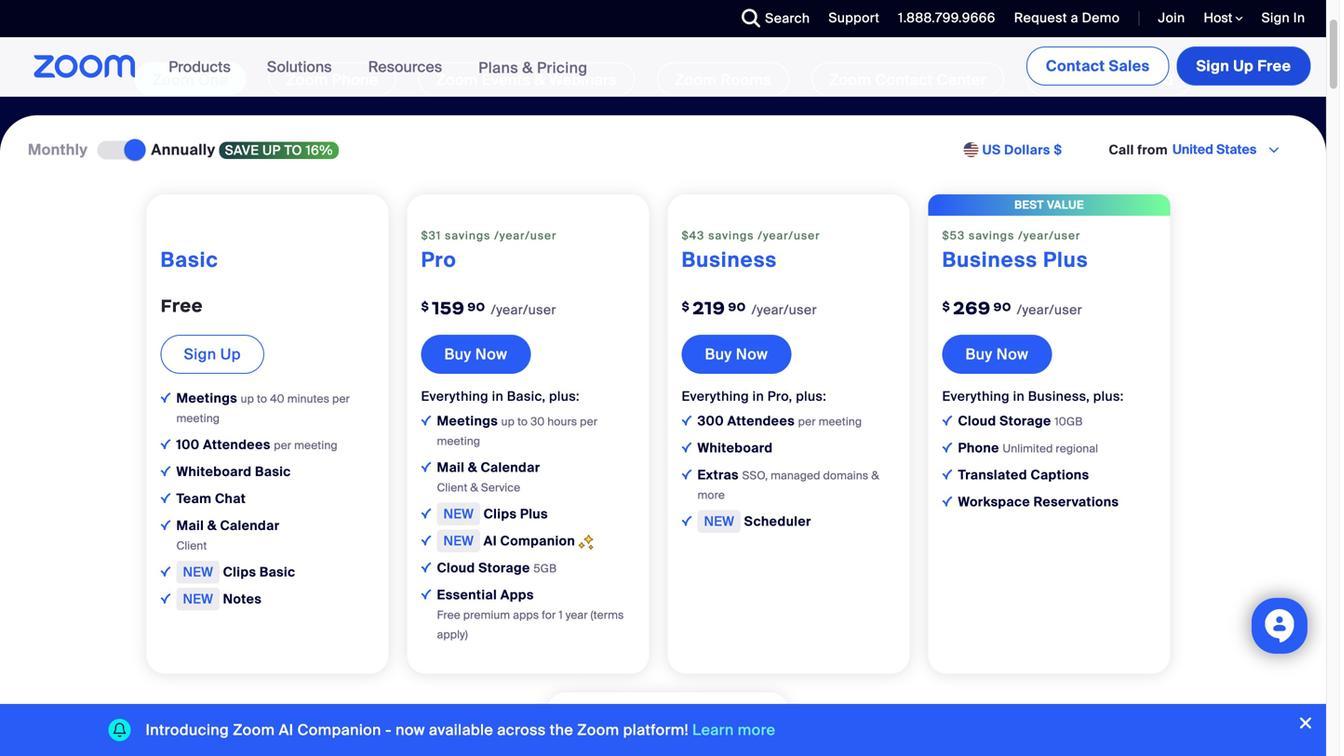 Task type: describe. For each thing, give the bounding box(es) containing it.
ok image left new clips plus
[[421, 509, 431, 519]]

host button
[[1204, 9, 1243, 27]]

$ 219 90 /year/user
[[682, 297, 817, 320]]

/year/user inside $31 savings /year/user pro
[[494, 228, 557, 243]]

mail for mail & calendar client
[[176, 517, 204, 535]]

1 vertical spatial free
[[161, 294, 203, 317]]

ok image left 100
[[161, 439, 171, 449]]

clips for plus
[[484, 506, 517, 523]]

reservations
[[1034, 494, 1119, 511]]

notes
[[223, 591, 262, 608]]

$ inside 'popup button'
[[1054, 141, 1062, 159]]

$31 savings /year/user pro
[[421, 228, 557, 273]]

$ for business plus
[[942, 299, 950, 314]]

plus: for business
[[796, 388, 826, 405]]

scheduler
[[744, 513, 811, 531]]

plus inside $53 savings /year/user business plus
[[1043, 247, 1088, 273]]

us dollars $ button
[[982, 141, 1062, 160]]

contact sales
[[1046, 56, 1150, 76]]

rooms
[[721, 70, 772, 90]]

up for sign up free
[[1233, 56, 1254, 76]]

3 buy now from the left
[[966, 345, 1029, 364]]

clips for basic
[[223, 564, 256, 581]]

sso, managed domains & more
[[698, 469, 879, 503]]

$ 159 90 /year/user
[[421, 297, 556, 320]]

products button
[[169, 37, 239, 97]]

$ for business
[[682, 299, 690, 314]]

product information navigation
[[155, 37, 602, 98]]

buy now link for business
[[682, 335, 791, 374]]

best
[[1015, 198, 1044, 212]]

ok image left mail & calendar client
[[161, 520, 171, 530]]

& up new clips plus
[[468, 459, 477, 477]]

1 vertical spatial basic
[[255, 463, 291, 481]]

3 buy now link from the left
[[942, 335, 1052, 374]]

40
[[270, 392, 285, 406]]

new notes
[[183, 591, 262, 608]]

0 vertical spatial basic
[[161, 247, 219, 273]]

value
[[1047, 198, 1084, 212]]

zoom phone
[[286, 70, 378, 90]]

pricing
[[537, 58, 588, 77]]

up for sign up
[[220, 345, 241, 364]]

for
[[542, 608, 556, 623]]

sign up link
[[161, 335, 264, 374]]

resources
[[368, 57, 442, 77]]

solutions
[[267, 57, 332, 77]]

meetings for &
[[437, 413, 501, 430]]

16%
[[306, 142, 333, 159]]

per inside 100 attendees per meeting
[[274, 438, 291, 453]]

plans & pricing
[[478, 58, 588, 77]]

join link up meetings navigation
[[1158, 9, 1185, 27]]

request
[[1014, 9, 1067, 27]]

1 vertical spatial companion
[[297, 721, 381, 740]]

up to 40 minutes per meeting
[[176, 392, 350, 426]]

$43 savings /year/user business
[[682, 228, 820, 273]]

available
[[429, 721, 493, 740]]

$31
[[421, 228, 441, 243]]

premium
[[463, 608, 510, 623]]

learn
[[692, 721, 734, 740]]

meetings for attendees
[[176, 390, 241, 407]]

zoom rooms
[[675, 70, 772, 90]]

attendees for 100
[[203, 436, 271, 454]]

ok image left team
[[161, 493, 171, 503]]

zoom logo image
[[34, 55, 136, 78]]

search button
[[728, 0, 815, 37]]

$ 269 90 /year/user
[[942, 297, 1082, 320]]

100 attendees per meeting
[[176, 436, 338, 454]]

free for sign up free
[[1258, 56, 1291, 76]]

$53
[[942, 228, 965, 243]]

new for new notes
[[183, 591, 213, 608]]

now for pro
[[475, 345, 507, 364]]

in
[[1293, 9, 1305, 27]]

mail & calendar client
[[176, 517, 280, 553]]

zoom whiteboard
[[1044, 70, 1174, 90]]

extras
[[698, 467, 742, 484]]

zoom for zoom one
[[152, 70, 194, 90]]

in for business
[[753, 388, 764, 405]]

3 now from the left
[[997, 345, 1029, 364]]

pro
[[421, 247, 457, 273]]

300
[[698, 413, 724, 430]]

1 horizontal spatial more
[[738, 721, 776, 740]]

meeting inside 100 attendees per meeting
[[294, 438, 338, 453]]

90 for pro
[[467, 300, 485, 314]]

per inside up to 30 hours per meeting
[[580, 415, 598, 429]]

free for essential apps free premium apps for 1 year (terms apply)
[[437, 608, 461, 623]]

from
[[1138, 141, 1168, 159]]

zoom one
[[152, 70, 228, 90]]

zoom for zoom rooms
[[675, 70, 717, 90]]

sign up free
[[1196, 56, 1291, 76]]

1.888.799.9666
[[898, 9, 996, 27]]

whiteboard inside the tabs of zoom services tab list
[[1090, 70, 1174, 90]]

search
[[765, 10, 810, 27]]

phone unlimited regional
[[958, 440, 1098, 457]]

essential apps free premium apps for 1 year (terms apply)
[[437, 587, 624, 642]]

100
[[176, 436, 200, 454]]

ok image down everything in pro, plus:
[[682, 443, 692, 453]]

whiteboard for whiteboard basic
[[176, 463, 252, 481]]

apply)
[[437, 628, 468, 642]]

ok image left new clips basic
[[161, 567, 171, 577]]

1
[[559, 608, 563, 623]]

contact sales link
[[1026, 47, 1169, 86]]

ok image left 300
[[682, 416, 692, 426]]

mail & calendar client & service
[[437, 459, 540, 495]]

ok image down "everything in basic, plus:"
[[421, 416, 431, 426]]

contact inside the tabs of zoom services tab list
[[875, 70, 933, 90]]

domains
[[823, 469, 869, 483]]

zoom events & webinars
[[436, 70, 617, 90]]

new clips plus
[[443, 506, 548, 523]]

meeting inside 300 attendees per meeting
[[819, 415, 862, 429]]

mail for mail & calendar client & service
[[437, 459, 465, 477]]

per inside up to 40 minutes per meeting
[[332, 392, 350, 406]]

the
[[550, 721, 573, 740]]

90 for business plus
[[994, 300, 1011, 314]]

attendees for 300
[[727, 413, 795, 430]]

in for pro
[[492, 388, 504, 405]]

translated captions
[[958, 467, 1089, 484]]

1 vertical spatial ai
[[279, 721, 294, 740]]

us dollars $
[[982, 141, 1062, 159]]

annually
[[151, 140, 216, 160]]

sign up free button
[[1177, 47, 1311, 86]]

sign up
[[184, 345, 241, 364]]

everything for business
[[682, 388, 749, 405]]

essential
[[437, 587, 497, 604]]

5gb
[[534, 562, 557, 576]]

service
[[481, 481, 520, 495]]

storage for cloud storage 10gb
[[1000, 413, 1051, 430]]

cloud storage 5gb
[[437, 560, 557, 577]]

learn more link
[[692, 721, 776, 740]]

join
[[1158, 9, 1185, 27]]

0 vertical spatial companion
[[500, 533, 575, 550]]

join link left host
[[1144, 0, 1190, 37]]

/year/user inside $ 159 90 /year/user
[[491, 301, 556, 319]]

ok image down sign up link
[[161, 393, 171, 403]]

3 in from the left
[[1013, 388, 1025, 405]]

phone inside the tabs of zoom services tab list
[[332, 70, 378, 90]]

ok image left extras
[[682, 470, 692, 480]]

team chat
[[176, 490, 246, 508]]

everything in business, plus:
[[942, 388, 1124, 405]]

3 plus: from the left
[[1093, 388, 1124, 405]]

ok image left new ai companion
[[421, 536, 431, 546]]

contact inside meetings navigation
[[1046, 56, 1105, 76]]

request a demo
[[1014, 9, 1120, 27]]

plans
[[478, 58, 518, 77]]

/year/user inside $ 269 90 /year/user
[[1017, 301, 1082, 319]]

ok image left "translated"
[[942, 470, 953, 480]]

/year/user inside $53 savings /year/user business plus
[[1018, 228, 1081, 243]]

ok image left essential
[[421, 590, 431, 600]]

plus: for pro
[[549, 388, 580, 405]]

sso,
[[742, 469, 768, 483]]

buy now link for pro
[[421, 335, 531, 374]]

zoom contact center
[[829, 70, 986, 90]]

new for new clips basic
[[183, 564, 213, 581]]

more inside 'sso, managed domains & more'
[[698, 488, 725, 503]]

ok image left the cloud storage 10gb
[[942, 416, 953, 426]]

3 buy from the left
[[966, 345, 993, 364]]

sales
[[1109, 56, 1150, 76]]

to for 100 attendees
[[257, 392, 267, 406]]



Task type: vqa. For each thing, say whether or not it's contained in the screenshot.


Task type: locate. For each thing, give the bounding box(es) containing it.
1 horizontal spatial calendar
[[481, 459, 540, 477]]

1 plus: from the left
[[549, 388, 580, 405]]

zoom left the rooms
[[675, 70, 717, 90]]

up down "everything in basic, plus:"
[[501, 415, 515, 429]]

Country/Region text field
[[1171, 140, 1266, 159]]

pro,
[[768, 388, 792, 405]]

2 horizontal spatial everything
[[942, 388, 1010, 405]]

plus:
[[549, 388, 580, 405], [796, 388, 826, 405], [1093, 388, 1124, 405]]

1 horizontal spatial clips
[[484, 506, 517, 523]]

0 vertical spatial more
[[698, 488, 725, 503]]

3 everything from the left
[[942, 388, 1010, 405]]

cloud for cloud storage 5gb
[[437, 560, 475, 577]]

1 business from the left
[[682, 247, 777, 273]]

workspace
[[958, 494, 1030, 511]]

0 horizontal spatial business
[[682, 247, 777, 273]]

0 vertical spatial mail
[[437, 459, 465, 477]]

buy now for business
[[705, 345, 768, 364]]

meeting up 100
[[176, 411, 220, 426]]

ok image left whiteboard basic
[[161, 466, 171, 476]]

new for new scheduler
[[704, 513, 734, 531]]

new left notes
[[183, 591, 213, 608]]

in left "basic,"
[[492, 388, 504, 405]]

whiteboard for whiteboard
[[698, 440, 773, 457]]

$ left 159
[[421, 299, 429, 314]]

best value
[[1015, 198, 1084, 212]]

0 vertical spatial to
[[284, 142, 302, 159]]

0 horizontal spatial calendar
[[220, 517, 280, 535]]

up for 100 attendees
[[241, 392, 254, 406]]

buy down 219
[[705, 345, 732, 364]]

1 vertical spatial meetings
[[437, 413, 501, 430]]

now down $ 269 90 /year/user
[[997, 345, 1029, 364]]

1 horizontal spatial client
[[437, 481, 468, 495]]

tabs of zoom services tab list
[[28, 62, 1298, 96]]

new down mail & calendar client & service
[[443, 506, 474, 523]]

/year/user up $ 219 90 /year/user
[[758, 228, 820, 243]]

0 vertical spatial cloud
[[958, 413, 996, 430]]

ok image left "new scheduler"
[[682, 516, 692, 526]]

90 inside $ 269 90 /year/user
[[994, 300, 1011, 314]]

per right hours
[[580, 415, 598, 429]]

calendar for mail & calendar client
[[220, 517, 280, 535]]

meeting inside up to 30 hours per meeting
[[437, 434, 480, 449]]

1 vertical spatial clips
[[223, 564, 256, 581]]

workspace reservations
[[958, 494, 1119, 511]]

1 horizontal spatial meetings
[[437, 413, 501, 430]]

2 plus: from the left
[[796, 388, 826, 405]]

2 vertical spatial whiteboard
[[176, 463, 252, 481]]

savings
[[445, 228, 491, 243], [708, 228, 754, 243], [969, 228, 1015, 243]]

free up apply)
[[437, 608, 461, 623]]

meeting inside up to 40 minutes per meeting
[[176, 411, 220, 426]]

0 horizontal spatial now
[[475, 345, 507, 364]]

products
[[169, 57, 231, 77]]

team
[[176, 490, 212, 508]]

clips down service
[[484, 506, 517, 523]]

more right 'learn'
[[738, 721, 776, 740]]

0 horizontal spatial plus:
[[549, 388, 580, 405]]

buy now link down $ 159 90 /year/user
[[421, 335, 531, 374]]

ok image left the workspace
[[942, 497, 953, 507]]

0 horizontal spatial client
[[176, 539, 207, 553]]

platform!
[[623, 721, 689, 740]]

& left service
[[470, 481, 478, 495]]

savings inside $43 savings /year/user business
[[708, 228, 754, 243]]

request a demo link
[[1000, 0, 1125, 37], [1014, 9, 1120, 27]]

year
[[566, 608, 588, 623]]

new scheduler
[[704, 513, 811, 531]]

more down extras
[[698, 488, 725, 503]]

contact down a in the top of the page
[[1046, 56, 1105, 76]]

up to 30 hours per meeting
[[437, 415, 598, 449]]

now
[[396, 721, 425, 740]]

0 vertical spatial meetings
[[176, 390, 241, 407]]

0 horizontal spatial whiteboard
[[176, 463, 252, 481]]

1 horizontal spatial plus:
[[796, 388, 826, 405]]

2 vertical spatial free
[[437, 608, 461, 623]]

business for business plus
[[942, 247, 1038, 273]]

to inside up to 40 minutes per meeting
[[257, 392, 267, 406]]

2 buy now from the left
[[705, 345, 768, 364]]

sign down host
[[1196, 56, 1230, 76]]

0 vertical spatial storage
[[1000, 413, 1051, 430]]

zoom left one
[[152, 70, 194, 90]]

1 horizontal spatial everything
[[682, 388, 749, 405]]

1 vertical spatial more
[[738, 721, 776, 740]]

0 horizontal spatial phone
[[332, 70, 378, 90]]

90 inside $ 159 90 /year/user
[[467, 300, 485, 314]]

2 horizontal spatial sign
[[1262, 9, 1290, 27]]

zoom for zoom phone
[[286, 70, 328, 90]]

zoom up the '16%'
[[286, 70, 328, 90]]

cloud up "translated"
[[958, 413, 996, 430]]

business inside $53 savings /year/user business plus
[[942, 247, 1038, 273]]

calendar inside mail & calendar client
[[220, 517, 280, 535]]

& right the domains
[[871, 469, 879, 483]]

banner
[[12, 37, 1315, 98]]

2 horizontal spatial now
[[997, 345, 1029, 364]]

storage for cloud storage 5gb
[[478, 560, 530, 577]]

sign inside button
[[1196, 56, 1230, 76]]

a
[[1071, 9, 1079, 27]]

up inside up to 30 hours per meeting
[[501, 415, 515, 429]]

0 vertical spatial client
[[437, 481, 468, 495]]

1 vertical spatial attendees
[[203, 436, 271, 454]]

1 vertical spatial up
[[241, 392, 254, 406]]

0 vertical spatial calendar
[[481, 459, 540, 477]]

plus up new ai companion
[[520, 506, 548, 523]]

/year/user inside $43 savings /year/user business
[[758, 228, 820, 243]]

to inside annually save up to 16%
[[284, 142, 302, 159]]

everything in pro, plus:
[[682, 388, 826, 405]]

1 buy now from the left
[[444, 345, 507, 364]]

(terms
[[591, 608, 624, 623]]

/year/user inside $ 219 90 /year/user
[[752, 301, 817, 319]]

2 horizontal spatial buy
[[966, 345, 993, 364]]

buy now link
[[421, 335, 531, 374], [682, 335, 791, 374], [942, 335, 1052, 374]]

/year/user down $31 savings /year/user pro
[[491, 301, 556, 319]]

90 for business
[[728, 300, 746, 314]]

apps
[[500, 587, 534, 604]]

1 vertical spatial phone
[[958, 440, 999, 457]]

1 horizontal spatial free
[[437, 608, 461, 623]]

monthly
[[28, 140, 88, 160]]

mail
[[437, 459, 465, 477], [176, 517, 204, 535]]

& right 'events'
[[535, 70, 545, 90]]

buy now for pro
[[444, 345, 507, 364]]

chat
[[215, 490, 246, 508]]

1 horizontal spatial ai
[[484, 533, 497, 550]]

meeting up mail & calendar client & service
[[437, 434, 480, 449]]

mail inside mail & calendar client & service
[[437, 459, 465, 477]]

up right save
[[262, 142, 281, 159]]

1 vertical spatial up
[[220, 345, 241, 364]]

clips up notes
[[223, 564, 256, 581]]

1 everything from the left
[[421, 388, 489, 405]]

zoom down the "support"
[[829, 70, 871, 90]]

0 horizontal spatial buy
[[444, 345, 471, 364]]

minutes
[[287, 392, 330, 406]]

client inside mail & calendar client
[[176, 539, 207, 553]]

apps
[[513, 608, 539, 623]]

1 horizontal spatial mail
[[437, 459, 465, 477]]

-
[[385, 721, 392, 740]]

client down team
[[176, 539, 207, 553]]

$ for pro
[[421, 299, 429, 314]]

1 vertical spatial cloud
[[437, 560, 475, 577]]

business inside $43 savings /year/user business
[[682, 247, 777, 273]]

&
[[522, 58, 533, 77], [535, 70, 545, 90], [468, 459, 477, 477], [871, 469, 879, 483], [470, 481, 478, 495], [207, 517, 217, 535]]

per right minutes
[[332, 392, 350, 406]]

everything left "basic,"
[[421, 388, 489, 405]]

2 buy now link from the left
[[682, 335, 791, 374]]

business for business
[[682, 247, 777, 273]]

savings right $53
[[969, 228, 1015, 243]]

sign for sign up free
[[1196, 56, 1230, 76]]

1 vertical spatial mail
[[176, 517, 204, 535]]

storage down everything in business, plus:
[[1000, 413, 1051, 430]]

buy
[[444, 345, 471, 364], [705, 345, 732, 364], [966, 345, 993, 364]]

1 vertical spatial sign
[[1196, 56, 1230, 76]]

buy now link up everything in pro, plus:
[[682, 335, 791, 374]]

mail inside mail & calendar client
[[176, 517, 204, 535]]

buy for business
[[705, 345, 732, 364]]

0 horizontal spatial more
[[698, 488, 725, 503]]

90 inside $ 219 90 /year/user
[[728, 300, 746, 314]]

$ left 269
[[942, 299, 950, 314]]

new up new notes
[[183, 564, 213, 581]]

& right plans on the top left of the page
[[522, 58, 533, 77]]

per inside 300 attendees per meeting
[[798, 415, 816, 429]]

2 savings from the left
[[708, 228, 754, 243]]

zoom right the
[[577, 721, 619, 740]]

companion
[[500, 533, 575, 550], [297, 721, 381, 740]]

& inside the tabs of zoom services tab list
[[535, 70, 545, 90]]

up down host dropdown button
[[1233, 56, 1254, 76]]

0 vertical spatial sign
[[1262, 9, 1290, 27]]

2 business from the left
[[942, 247, 1038, 273]]

business,
[[1028, 388, 1090, 405]]

companion left -
[[297, 721, 381, 740]]

buy now down $ 159 90 /year/user
[[444, 345, 507, 364]]

1 horizontal spatial storage
[[1000, 413, 1051, 430]]

new ai companion
[[443, 533, 579, 550]]

savings inside $31 savings /year/user pro
[[445, 228, 491, 243]]

2 horizontal spatial free
[[1258, 56, 1291, 76]]

2 buy from the left
[[705, 345, 732, 364]]

/year/user down best value
[[1018, 228, 1081, 243]]

savings right '$43'
[[708, 228, 754, 243]]

up left 40
[[241, 392, 254, 406]]

1 horizontal spatial buy
[[705, 345, 732, 364]]

0 vertical spatial attendees
[[727, 413, 795, 430]]

client for mail & calendar client
[[176, 539, 207, 553]]

sign for sign up
[[184, 345, 216, 364]]

to inside up to 30 hours per meeting
[[517, 415, 528, 429]]

host
[[1204, 9, 1236, 27]]

zoom right the introducing
[[233, 721, 275, 740]]

0 horizontal spatial cloud
[[437, 560, 475, 577]]

attendees up whiteboard basic
[[203, 436, 271, 454]]

/year/user up $ 159 90 /year/user
[[494, 228, 557, 243]]

$ inside $ 269 90 /year/user
[[942, 299, 950, 314]]

buy now down $ 269 90 /year/user
[[966, 345, 1029, 364]]

$ inside $ 159 90 /year/user
[[421, 299, 429, 314]]

storage down new ai companion
[[478, 560, 530, 577]]

across
[[497, 721, 546, 740]]

zoom for zoom contact center
[[829, 70, 871, 90]]

2 horizontal spatial in
[[1013, 388, 1025, 405]]

0 horizontal spatial savings
[[445, 228, 491, 243]]

zoom for zoom events & webinars
[[436, 70, 478, 90]]

$ right dollars
[[1054, 141, 1062, 159]]

2 horizontal spatial buy now
[[966, 345, 1029, 364]]

now up "everything in basic, plus:"
[[475, 345, 507, 364]]

ok image left the cloud storage 5gb at the bottom left of the page
[[421, 563, 431, 573]]

1 horizontal spatial to
[[284, 142, 302, 159]]

300 attendees per meeting
[[698, 413, 862, 430]]

0 vertical spatial ai
[[484, 533, 497, 550]]

sign for sign in
[[1262, 9, 1290, 27]]

whiteboard basic
[[176, 463, 291, 481]]

us
[[982, 141, 1001, 159]]

/year/user down $43 savings /year/user business
[[752, 301, 817, 319]]

0 horizontal spatial contact
[[875, 70, 933, 90]]

plus: up hours
[[549, 388, 580, 405]]

0 horizontal spatial up
[[241, 392, 254, 406]]

1 horizontal spatial in
[[753, 388, 764, 405]]

annually save up to 16%
[[151, 140, 333, 160]]

0 horizontal spatial free
[[161, 294, 203, 317]]

free inside the essential apps free premium apps for 1 year (terms apply)
[[437, 608, 461, 623]]

1 90 from the left
[[467, 300, 485, 314]]

whiteboard
[[1090, 70, 1174, 90], [698, 440, 773, 457], [176, 463, 252, 481]]

savings for pro
[[445, 228, 491, 243]]

0 vertical spatial plus
[[1043, 247, 1088, 273]]

new down new clips plus
[[443, 533, 474, 550]]

1 horizontal spatial up
[[1233, 56, 1254, 76]]

ok image left unlimited
[[942, 443, 953, 453]]

savings right $31
[[445, 228, 491, 243]]

in left pro,
[[753, 388, 764, 405]]

3 90 from the left
[[994, 300, 1011, 314]]

meeting down minutes
[[294, 438, 338, 453]]

solutions button
[[267, 37, 340, 97]]

new
[[443, 506, 474, 523], [704, 513, 734, 531], [443, 533, 474, 550], [183, 564, 213, 581], [183, 591, 213, 608]]

& inside 'sso, managed domains & more'
[[871, 469, 879, 483]]

everything in basic, plus:
[[421, 388, 580, 405]]

buy now up everything in pro, plus:
[[705, 345, 768, 364]]

1 buy from the left
[[444, 345, 471, 364]]

0 horizontal spatial meetings
[[176, 390, 241, 407]]

plus: right pro,
[[796, 388, 826, 405]]

2 horizontal spatial 90
[[994, 300, 1011, 314]]

0 vertical spatial whiteboard
[[1090, 70, 1174, 90]]

up inside button
[[1233, 56, 1254, 76]]

now for business
[[736, 345, 768, 364]]

3 savings from the left
[[969, 228, 1015, 243]]

per up managed
[[798, 415, 816, 429]]

0 horizontal spatial buy now
[[444, 345, 507, 364]]

10gb
[[1055, 415, 1083, 429]]

0 vertical spatial up
[[1233, 56, 1254, 76]]

up inside annually save up to 16%
[[262, 142, 281, 159]]

ok image left new notes
[[161, 594, 171, 604]]

banner containing contact sales
[[12, 37, 1315, 98]]

$ inside $ 219 90 /year/user
[[682, 299, 690, 314]]

0 vertical spatial phone
[[332, 70, 378, 90]]

30
[[531, 415, 545, 429]]

& inside product information navigation
[[522, 58, 533, 77]]

buy for pro
[[444, 345, 471, 364]]

1 horizontal spatial whiteboard
[[698, 440, 773, 457]]

2 vertical spatial up
[[501, 415, 515, 429]]

buy down 269
[[966, 345, 993, 364]]

0 horizontal spatial mail
[[176, 517, 204, 535]]

2 in from the left
[[753, 388, 764, 405]]

cloud up essential
[[437, 560, 475, 577]]

2 vertical spatial basic
[[260, 564, 295, 581]]

0 vertical spatial up
[[262, 142, 281, 159]]

up up up to 40 minutes per meeting
[[220, 345, 241, 364]]

90 right 219
[[728, 300, 746, 314]]

& down team chat
[[207, 517, 217, 535]]

0 horizontal spatial attendees
[[203, 436, 271, 454]]

mail down team
[[176, 517, 204, 535]]

webinars
[[549, 70, 617, 90]]

2 horizontal spatial savings
[[969, 228, 1015, 243]]

269
[[953, 297, 991, 320]]

sign
[[1262, 9, 1290, 27], [1196, 56, 1230, 76], [184, 345, 216, 364]]

2 horizontal spatial plus:
[[1093, 388, 1124, 405]]

savings for business plus
[[969, 228, 1015, 243]]

2 90 from the left
[[728, 300, 746, 314]]

captions
[[1031, 467, 1089, 484]]

2 horizontal spatial buy now link
[[942, 335, 1052, 374]]

in
[[492, 388, 504, 405], [753, 388, 764, 405], [1013, 388, 1025, 405]]

2 now from the left
[[736, 345, 768, 364]]

contact left center
[[875, 70, 933, 90]]

new for new ai companion
[[443, 533, 474, 550]]

save
[[225, 142, 259, 159]]

free inside button
[[1258, 56, 1291, 76]]

up inside up to 40 minutes per meeting
[[241, 392, 254, 406]]

calendar for mail & calendar client & service
[[481, 459, 540, 477]]

to left 40
[[257, 392, 267, 406]]

meetings navigation
[[1023, 37, 1315, 89]]

1 horizontal spatial 90
[[728, 300, 746, 314]]

client for mail & calendar client & service
[[437, 481, 468, 495]]

to
[[284, 142, 302, 159], [257, 392, 267, 406], [517, 415, 528, 429]]

1 savings from the left
[[445, 228, 491, 243]]

ok image
[[161, 393, 171, 403], [421, 416, 431, 426], [682, 416, 692, 426], [942, 416, 953, 426], [161, 439, 171, 449], [682, 443, 692, 453], [942, 443, 953, 453], [421, 462, 431, 472], [161, 466, 171, 476], [682, 470, 692, 480], [942, 470, 953, 480], [421, 563, 431, 573], [161, 567, 171, 577], [161, 594, 171, 604]]

1 horizontal spatial cloud
[[958, 413, 996, 430]]

support link
[[815, 0, 884, 37], [829, 9, 880, 27]]

2 vertical spatial to
[[517, 415, 528, 429]]

savings inside $53 savings /year/user business plus
[[969, 228, 1015, 243]]

basic
[[161, 247, 219, 273], [255, 463, 291, 481], [260, 564, 295, 581]]

1 in from the left
[[492, 388, 504, 405]]

meetings down "everything in basic, plus:"
[[437, 413, 501, 430]]

everything up the cloud storage 10gb
[[942, 388, 1010, 405]]

1 now from the left
[[475, 345, 507, 364]]

support
[[829, 9, 880, 27]]

90 right 269
[[994, 300, 1011, 314]]

/year/user
[[494, 228, 557, 243], [758, 228, 820, 243], [1018, 228, 1081, 243], [491, 301, 556, 319], [752, 301, 817, 319], [1017, 301, 1082, 319]]

0 horizontal spatial storage
[[478, 560, 530, 577]]

translated
[[958, 467, 1027, 484]]

basic,
[[507, 388, 546, 405]]

/year/user down $53 savings /year/user business plus
[[1017, 301, 1082, 319]]

1 buy now link from the left
[[421, 335, 531, 374]]

0 horizontal spatial buy now link
[[421, 335, 531, 374]]

1 horizontal spatial companion
[[500, 533, 575, 550]]

219
[[693, 297, 725, 320]]

1 horizontal spatial plus
[[1043, 247, 1088, 273]]

demo
[[1082, 9, 1120, 27]]

buy now
[[444, 345, 507, 364], [705, 345, 768, 364], [966, 345, 1029, 364]]

client inside mail & calendar client & service
[[437, 481, 468, 495]]

1 vertical spatial storage
[[478, 560, 530, 577]]

0 horizontal spatial to
[[257, 392, 267, 406]]

calendar down chat
[[220, 517, 280, 535]]

managed
[[771, 469, 820, 483]]

companion up 5gb
[[500, 533, 575, 550]]

calendar up service
[[481, 459, 540, 477]]

1 vertical spatial calendar
[[220, 517, 280, 535]]

ok image left mail & calendar client & service
[[421, 462, 431, 472]]

1 horizontal spatial contact
[[1046, 56, 1105, 76]]

0 horizontal spatial everything
[[421, 388, 489, 405]]

calendar inside mail & calendar client & service
[[481, 459, 540, 477]]

1 vertical spatial client
[[176, 539, 207, 553]]

plus down value on the top right of the page
[[1043, 247, 1088, 273]]

0 horizontal spatial sign
[[184, 345, 216, 364]]

up for mail & calendar
[[501, 415, 515, 429]]

to for mail & calendar
[[517, 415, 528, 429]]

show options image
[[1267, 143, 1282, 158]]

savings for business
[[708, 228, 754, 243]]

everything for pro
[[421, 388, 489, 405]]

center
[[937, 70, 986, 90]]

zoom down the request a demo
[[1044, 70, 1086, 90]]

new for new clips plus
[[443, 506, 474, 523]]

calendar
[[481, 459, 540, 477], [220, 517, 280, 535]]

1 horizontal spatial sign
[[1196, 56, 1230, 76]]

call from
[[1109, 141, 1168, 159]]

zoom for zoom whiteboard
[[1044, 70, 1086, 90]]

ok image
[[161, 493, 171, 503], [942, 497, 953, 507], [421, 509, 431, 519], [682, 516, 692, 526], [161, 520, 171, 530], [421, 536, 431, 546], [421, 590, 431, 600]]

cloud for cloud storage 10gb
[[958, 413, 996, 430]]

mail up new clips plus
[[437, 459, 465, 477]]

0 horizontal spatial up
[[220, 345, 241, 364]]

sign in link
[[1248, 0, 1315, 37], [1262, 9, 1305, 27]]

159
[[432, 297, 465, 320]]

dollars
[[1004, 141, 1051, 159]]

2 horizontal spatial whiteboard
[[1090, 70, 1174, 90]]

1 horizontal spatial phone
[[958, 440, 999, 457]]

to left '30' at the bottom left of page
[[517, 415, 528, 429]]

2 vertical spatial sign
[[184, 345, 216, 364]]

free down sign in
[[1258, 56, 1291, 76]]

2 everything from the left
[[682, 388, 749, 405]]

0 horizontal spatial plus
[[520, 506, 548, 523]]

meeting
[[176, 411, 220, 426], [819, 415, 862, 429], [437, 434, 480, 449], [294, 438, 338, 453]]

1 vertical spatial whiteboard
[[698, 440, 773, 457]]

more
[[698, 488, 725, 503], [738, 721, 776, 740]]

per
[[332, 392, 350, 406], [580, 415, 598, 429], [798, 415, 816, 429], [274, 438, 291, 453]]

join link
[[1144, 0, 1190, 37], [1158, 9, 1185, 27]]

& inside mail & calendar client
[[207, 517, 217, 535]]



